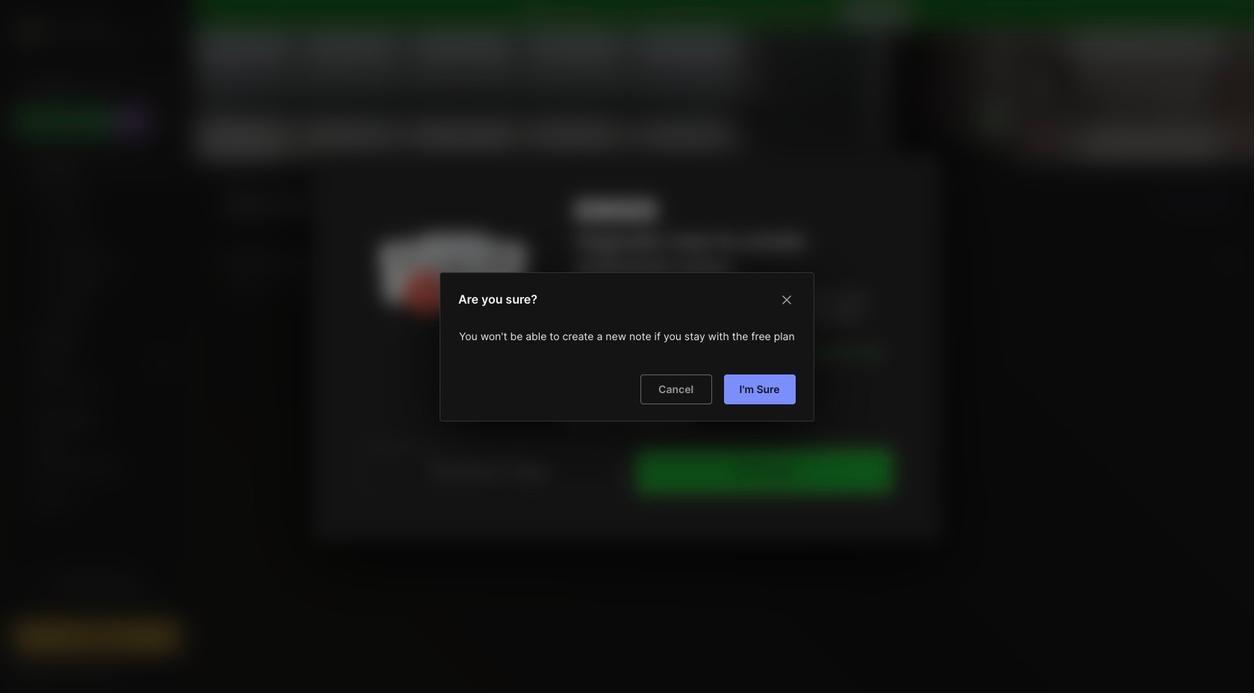 Task type: describe. For each thing, give the bounding box(es) containing it.
close image
[[778, 291, 796, 309]]

tree inside main element
[[5, 146, 189, 552]]

1 tab from the left
[[222, 278, 279, 296]]

Search text field
[[41, 76, 166, 90]]

main element
[[0, 0, 194, 694]]

expand notebooks image
[[19, 416, 28, 425]]

none search field inside main element
[[41, 74, 166, 92]]

4 tab from the left
[[405, 278, 443, 296]]



Task type: vqa. For each thing, say whether or not it's contained in the screenshot.
tab list
yes



Task type: locate. For each thing, give the bounding box(es) containing it.
tab
[[222, 278, 279, 296], [285, 278, 330, 296], [336, 278, 399, 296], [405, 278, 443, 296], [449, 278, 491, 296]]

5 tab from the left
[[449, 278, 491, 296]]

None search field
[[41, 74, 166, 92]]

2 tab from the left
[[285, 278, 330, 296]]

expand tags image
[[19, 440, 28, 449]]

tree
[[5, 146, 189, 552]]

3 tab from the left
[[336, 278, 399, 296]]

group
[[14, 202, 179, 334]]

tab list
[[222, 278, 1233, 296]]

group inside tree
[[14, 202, 179, 334]]



